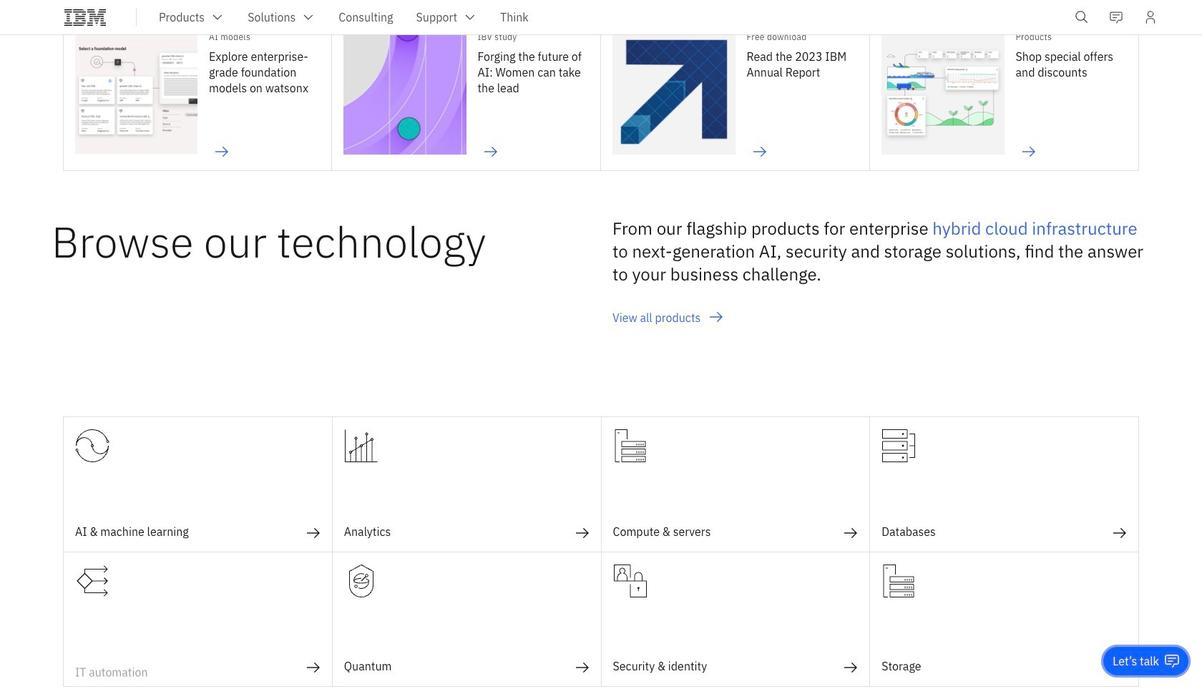 Task type: describe. For each thing, give the bounding box(es) containing it.
let's talk element
[[1113, 653, 1159, 669]]



